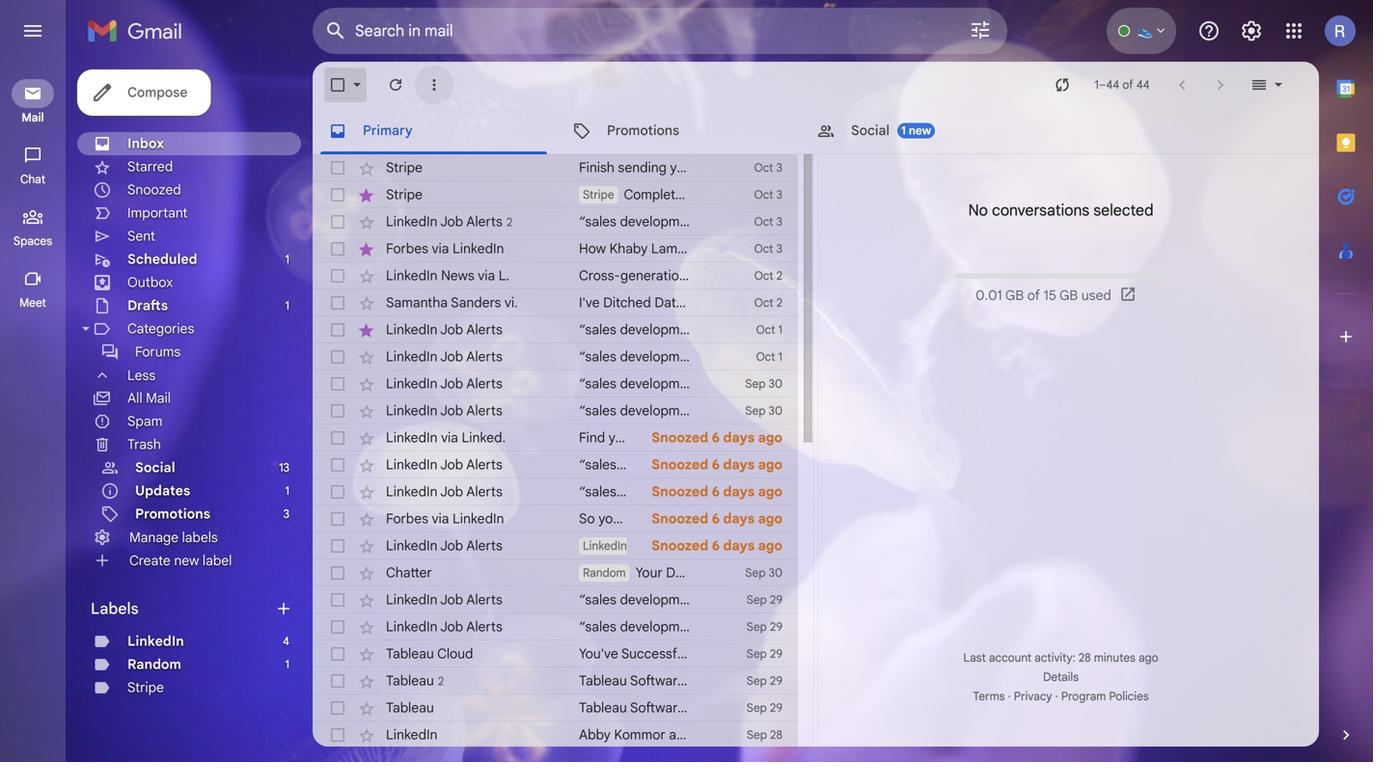 Task type: locate. For each thing, give the bounding box(es) containing it.
1 horizontal spatial gb
[[1060, 287, 1078, 304]]

0 horizontal spatial new
[[174, 552, 199, 569]]

row
[[313, 154, 803, 181], [313, 181, 1054, 209], [313, 209, 1127, 236], [313, 236, 1245, 263], [313, 263, 1236, 290], [313, 290, 949, 317], [313, 317, 1146, 344], [313, 344, 1300, 371], [313, 371, 1180, 398], [313, 398, 1185, 425], [313, 425, 851, 452], [313, 452, 903, 479], [313, 479, 906, 506], [313, 506, 993, 533], [313, 533, 798, 560], [313, 560, 809, 587], [313, 587, 906, 614], [313, 614, 915, 641], [313, 641, 807, 668], [313, 668, 798, 695], [313, 695, 804, 722], [313, 722, 938, 749]]

30
[[769, 377, 783, 391], [769, 404, 783, 418], [769, 566, 783, 581]]

random inside random your daily digest for chatter
[[583, 566, 626, 581]]

5 job from the top
[[440, 403, 463, 419]]

alerts for "sales development representative": 24 opportunities
[[466, 592, 503, 609]]

long
[[816, 511, 843, 528]]

all
[[127, 390, 142, 407]]

and inside abby kommor and others share their thoughts on linkedin "link"
[[669, 727, 692, 744]]

and inside "sales development representative": boulevard - smb sales development representative and more link
[[1127, 403, 1150, 419]]

2 development from the top
[[620, 321, 700, 338]]

and inside "sales development representative": retrain.ai - sales development representative and more link
[[1088, 321, 1111, 338]]

application
[[810, 186, 878, 203]]

1 horizontal spatial chatter
[[763, 565, 809, 582]]

representative": up "sales development representative": 25 opportunities
[[703, 457, 802, 474]]

forbes via linkedin up linkedin news via l.
[[386, 240, 504, 257]]

1 vertical spatial on
[[867, 727, 883, 744]]

scheduled link
[[127, 251, 197, 268]]

3 oct 3 from the top
[[754, 215, 783, 229]]

8 development from the top
[[620, 592, 700, 609]]

mail heading
[[0, 110, 66, 125]]

1 vertical spatial account
[[989, 651, 1032, 666]]

0 vertical spatial software
[[630, 673, 685, 690]]

0 horizontal spatial random
[[127, 656, 181, 673]]

tableau down the tableau 2
[[386, 700, 434, 717]]

4 "sales from the top
[[579, 376, 617, 392]]

forbes via linkedin down linkedin via linked.
[[386, 511, 504, 528]]

4 representative": from the top
[[703, 376, 802, 392]]

·
[[1008, 690, 1011, 704], [1056, 690, 1059, 704]]

1 vertical spatial sep 30
[[745, 404, 783, 418]]

1 horizontal spatial ·
[[1056, 690, 1059, 704]]

job for "sales development representative": boulevard - smb sales development representative and more
[[440, 403, 463, 419]]

5 row from the top
[[313, 263, 1236, 290]]

3 29 from the top
[[770, 647, 783, 662]]

2 software from the top
[[630, 700, 685, 717]]

linkedin job alerts for "sales development representative": boulevard - smb sales development representative and more
[[386, 403, 503, 419]]

7 "sales from the top
[[579, 484, 617, 501]]

1 vertical spatial forbes
[[386, 511, 429, 528]]

1 oct 3 from the top
[[754, 161, 783, 175]]

3 down 13
[[283, 507, 290, 522]]

2 job from the top
[[440, 321, 463, 338]]

sep 29 for your
[[747, 647, 783, 662]]

11 row from the top
[[313, 425, 851, 452]]

30+
[[805, 619, 830, 636]]

linkedin job alerts for "sales development representative": 25 opportunities
[[386, 484, 503, 501]]

development for "sales development representative": aidoc - sales development representative and more
[[620, 213, 700, 230]]

forbes
[[386, 240, 429, 257], [386, 511, 429, 528]]

2 representative": from the top
[[703, 484, 802, 501]]

ago down the job—how
[[758, 538, 783, 555]]

sales
[[853, 213, 886, 230], [872, 321, 905, 338], [870, 348, 903, 365], [846, 376, 879, 392], [911, 403, 944, 419]]

"sales for "sales development representative": path - sales development representative (remote) and more
[[579, 376, 617, 392]]

7 job from the top
[[440, 484, 463, 501]]

advanced search options image
[[961, 11, 1000, 49]]

22 row from the top
[[313, 722, 938, 749]]

29 for reset
[[770, 674, 783, 689]]

1 alerts from the top
[[466, 213, 503, 230]]

via down linkedin via linked.
[[432, 511, 449, 528]]

0 vertical spatial for
[[696, 511, 713, 528]]

1 representative": from the top
[[703, 213, 802, 230]]

oct 1 for retrain.ai
[[756, 323, 783, 337]]

representative": for 25
[[703, 484, 802, 501]]

1 vertical spatial 28
[[770, 728, 783, 743]]

and inside cross-generational miscommunication, the decline of an essential career and taylor swift's economy boost link
[[1031, 267, 1054, 284]]

create new label link
[[129, 552, 232, 569]]

3 6 from the top
[[712, 484, 720, 501]]

ago for find
[[758, 430, 783, 446]]

oct 3 up miscommunication, on the top right
[[754, 242, 783, 256]]

representative": down "sales development representative": 24 opportunities link
[[703, 619, 802, 636]]

linkedin link down you're
[[579, 537, 637, 556]]

1 horizontal spatial on
[[867, 727, 883, 744]]

sep for activation
[[747, 701, 767, 716]]

0 horizontal spatial of
[[895, 267, 908, 284]]

representative up become
[[974, 213, 1065, 230]]

oct 3 up "early"
[[754, 215, 783, 229]]

3 job from the top
[[440, 348, 463, 365]]

7 development from the top
[[620, 484, 700, 501]]

0 horizontal spatial account
[[757, 186, 807, 203]]

smb
[[880, 403, 908, 419]]

1 horizontal spatial your
[[754, 646, 781, 663]]

"sales development representative": retrain.ai - sales development representative and more
[[579, 321, 1146, 338]]

14 row from the top
[[313, 506, 993, 533]]

gb down career
[[1006, 287, 1024, 304]]

3 "sales from the top
[[579, 348, 617, 365]]

random down you're
[[583, 566, 626, 581]]

6 for 25
[[712, 484, 720, 501]]

3 linkedin job alerts from the top
[[386, 376, 503, 392]]

snoozed 6 days ago up "sales development representative": 21 opportunities
[[652, 430, 783, 446]]

representative for "sales development representative": path - sales development representative (remote) and more
[[967, 376, 1059, 392]]

1 vertical spatial promotions
[[135, 506, 210, 523]]

opportunities up should
[[824, 484, 906, 501]]

5 linkedin job alerts from the top
[[386, 457, 503, 474]]

2 days from the top
[[724, 457, 755, 474]]

row containing linkedin via linked.
[[313, 425, 851, 452]]

days up "sales development representative": 21 opportunities
[[724, 430, 755, 446]]

your inside you've successfully created your site "link"
[[754, 646, 781, 663]]

an
[[911, 267, 926, 284]]

2 horizontal spatial to
[[978, 240, 990, 257]]

forbes via linkedin for so you're applying for a new job—how long should your résumé be?
[[386, 511, 504, 528]]

sep 29 up "sales development representative": 30+ opportunities
[[747, 593, 783, 608]]

software down successfully
[[630, 673, 685, 690]]

oct 3 for aidoc
[[754, 215, 783, 229]]

forums link
[[135, 344, 181, 361]]

more
[[1096, 213, 1127, 230], [1115, 321, 1146, 338], [1269, 348, 1300, 365], [1149, 376, 1180, 392], [1153, 403, 1185, 419]]

development for path
[[883, 376, 963, 392]]

find your community, find your path forward
[[579, 430, 851, 446]]

alerts
[[466, 213, 503, 230], [466, 321, 503, 338], [466, 348, 503, 365], [466, 376, 503, 392], [466, 403, 503, 419], [466, 457, 503, 474], [466, 484, 503, 501], [466, 538, 503, 555], [466, 592, 503, 609], [466, 619, 503, 636]]

1 linkedin job alerts from the top
[[386, 321, 503, 338]]

- left 'smb'
[[870, 403, 877, 419]]

sales for talentify
[[870, 348, 903, 365]]

days up "sales development representative": 25 opportunities
[[724, 457, 755, 474]]

cross-generational miscommunication, the decline of an essential career and taylor swift's economy boost link
[[579, 266, 1236, 286]]

support image
[[1198, 19, 1221, 42]]

labels
[[182, 529, 218, 546]]

opportunities right 30+
[[833, 619, 915, 636]]

forbes up linkedin news via l.
[[386, 240, 429, 257]]

0 vertical spatial forbes via linkedin
[[386, 240, 504, 257]]

24
[[805, 592, 820, 609]]

sep 30 left path
[[745, 377, 783, 391]]

to left start
[[881, 186, 894, 203]]

7 alerts from the top
[[466, 484, 503, 501]]

"sales development representative": 24 opportunities
[[579, 592, 906, 609]]

0 horizontal spatial mail
[[22, 111, 44, 125]]

"sales development representative": 25 opportunities
[[579, 484, 906, 501]]

2 oct 2 from the top
[[755, 296, 783, 310]]

representative": for path
[[703, 376, 802, 392]]

3 representative": from the top
[[703, 592, 802, 609]]

influencer
[[1183, 240, 1245, 257]]

6 down "sales development representative": 25 opportunities link
[[712, 511, 720, 528]]

stripe
[[386, 159, 423, 176], [386, 186, 423, 203], [717, 186, 753, 203], [583, 188, 614, 202], [127, 680, 164, 697]]

tab list
[[1320, 62, 1374, 693], [313, 108, 1320, 154]]

sales down the
[[872, 321, 905, 338]]

1 vertical spatial oct 2
[[755, 296, 783, 310]]

and inside "sales development representative": talentify - sales development representative manager - remote - usa and more link
[[1242, 348, 1266, 365]]

mail up chat heading
[[22, 111, 44, 125]]

snoozed for so you're applying for a new job—how long should your résumé be?
[[652, 511, 709, 528]]

oct for invoice
[[754, 161, 774, 175]]

minutes
[[1094, 651, 1136, 666]]

3 alerts from the top
[[466, 348, 503, 365]]

2 6 from the top
[[712, 457, 720, 474]]

1 vertical spatial mail
[[146, 390, 171, 407]]

for inside the so you're applying for a new job—how long should your résumé be? link
[[696, 511, 713, 528]]

1 vertical spatial of
[[1028, 287, 1041, 304]]

oct 2 for on
[[755, 296, 783, 310]]

1 vertical spatial forbes via linkedin
[[386, 511, 504, 528]]

2 horizontal spatial new
[[909, 124, 932, 138]]

alerts for "sales development representative": path - sales development representative (remote) and more
[[466, 376, 503, 392]]

30 up "sales development representative": 24 opportunities
[[769, 566, 783, 581]]

miscommunication,
[[701, 267, 820, 284]]

and inside "sales development representative": aidoc - sales development representative and more link
[[1069, 213, 1092, 230]]

forbes for so you're applying for a new job—how long should your résumé be?
[[386, 511, 429, 528]]

1 development from the top
[[620, 213, 700, 230]]

ago down "sales development representative": 25 opportunities link
[[758, 511, 783, 528]]

meet heading
[[0, 295, 66, 311]]

linkedin link up random "link"
[[127, 633, 184, 650]]

6 up "sales development representative": 21 opportunities
[[712, 430, 720, 446]]

0 vertical spatial your
[[636, 565, 663, 582]]

1 new
[[902, 124, 932, 138]]

abby
[[579, 727, 611, 744]]

labels
[[91, 599, 139, 619]]

4 days from the top
[[724, 511, 755, 528]]

opportunities for "sales development representative": 24 opportunities
[[824, 592, 906, 609]]

3 snoozed 6 days ago from the top
[[652, 484, 783, 501]]

promotions tab
[[557, 108, 800, 154]]

6 alerts from the top
[[466, 457, 503, 474]]

oct 3
[[754, 161, 783, 175], [754, 188, 783, 202], [754, 215, 783, 229], [754, 242, 783, 256]]

oct 2 up i've ditched dates on my resume: should you do the same?
[[755, 269, 783, 283]]

days for 25
[[724, 484, 755, 501]]

compose button
[[77, 70, 211, 116]]

5 representative": from the top
[[703, 403, 802, 419]]

- down "sales development representative": retrain.ai - sales development representative and more link
[[861, 348, 867, 365]]

1 horizontal spatial mail
[[146, 390, 171, 407]]

promotions up manage labels link
[[135, 506, 210, 523]]

0 vertical spatial sep 30
[[745, 377, 783, 391]]

snoozed down community,
[[652, 457, 709, 474]]

0 vertical spatial random
[[583, 566, 626, 581]]

2 representative": from the top
[[703, 321, 802, 338]]

software up kommor
[[630, 700, 685, 717]]

days down "sales development representative": 21 opportunities link
[[724, 484, 755, 501]]

margo
[[763, 159, 803, 176]]

1 6 from the top
[[712, 430, 720, 446]]

0 vertical spatial to
[[747, 159, 760, 176]]

0 horizontal spatial to
[[747, 159, 760, 176]]

details link
[[1044, 670, 1079, 685]]

1 horizontal spatial random
[[583, 566, 626, 581]]

0 vertical spatial social
[[851, 122, 890, 139]]

find your community, find your path forward link
[[579, 429, 851, 448]]

oct 2 for the
[[755, 269, 783, 283]]

path
[[771, 430, 800, 446]]

of left 15
[[1028, 287, 1041, 304]]

"sales for "sales development representative": aidoc - sales development representative and more
[[579, 213, 617, 230]]

cross-
[[579, 267, 621, 284]]

16 row from the top
[[313, 560, 809, 587]]

snoozed 6 days ago up a
[[652, 484, 783, 501]]

4
[[283, 635, 290, 649]]

- left remote
[[1143, 348, 1150, 365]]

1 vertical spatial for
[[742, 565, 760, 582]]

labels heading
[[91, 599, 274, 619]]

on left my
[[694, 294, 709, 311]]

1 inside social, one new message, tab
[[902, 124, 906, 138]]

of left an
[[895, 267, 908, 284]]

sep 29
[[747, 593, 783, 608], [747, 620, 783, 635], [747, 647, 783, 662], [747, 674, 783, 689], [747, 701, 783, 716]]

1 vertical spatial your
[[754, 646, 781, 663]]

oct 3 down margo
[[754, 188, 783, 202]]

1 horizontal spatial to
[[881, 186, 894, 203]]

4 6 from the top
[[712, 511, 720, 528]]

linkedin job alerts for "sales development representative": 24 opportunities
[[386, 592, 503, 609]]

3 30 from the top
[[769, 566, 783, 581]]

linkedin
[[386, 213, 438, 230], [453, 240, 504, 257], [386, 267, 438, 284], [386, 321, 438, 338], [386, 348, 438, 365], [386, 376, 438, 392], [386, 403, 438, 419], [386, 430, 438, 446], [386, 457, 438, 474], [386, 484, 438, 501], [453, 511, 504, 528], [386, 538, 438, 555], [583, 539, 627, 554], [386, 592, 438, 609], [386, 619, 438, 636], [127, 633, 184, 650], [386, 727, 438, 744], [886, 727, 938, 744]]

4 oct 3 from the top
[[754, 242, 783, 256]]

3 days from the top
[[724, 484, 755, 501]]

development for "sales development representative": talentify - sales development representative manager - remote - usa and more
[[620, 348, 700, 365]]

navigation containing mail
[[0, 62, 68, 763]]

0 vertical spatial of
[[895, 267, 908, 284]]

0 horizontal spatial for
[[696, 511, 713, 528]]

2 vertical spatial new
[[174, 552, 199, 569]]

account down margo
[[757, 186, 807, 203]]

2 "sales from the top
[[579, 321, 617, 338]]

1 snoozed 6 days ago from the top
[[652, 430, 783, 446]]

2 alerts from the top
[[466, 321, 503, 338]]

9 "sales from the top
[[579, 619, 617, 636]]

0 horizontal spatial on
[[694, 294, 709, 311]]

sales for aidoc
[[853, 213, 886, 230]]

development for "sales development representative": 21 opportunities
[[620, 457, 700, 474]]

social up updates link
[[135, 460, 175, 476]]

software
[[630, 673, 685, 690], [630, 700, 685, 717]]

chatter up 24
[[763, 565, 809, 582]]

3 left critics at the top of the page
[[777, 242, 783, 256]]

1 row from the top
[[313, 154, 803, 181]]

30 up path
[[769, 404, 783, 418]]

1 horizontal spatial promotions
[[607, 122, 680, 139]]

sales up followed
[[853, 213, 886, 230]]

4 development from the top
[[620, 376, 700, 392]]

stripe inside stripe complete your stripe account application to start accepting payments
[[583, 188, 614, 202]]

1
[[902, 124, 906, 138], [285, 252, 290, 267], [285, 299, 290, 313], [779, 323, 783, 337], [779, 350, 783, 364], [285, 484, 290, 499], [285, 658, 290, 672]]

10 alerts from the top
[[466, 619, 503, 636]]

29
[[770, 593, 783, 608], [770, 620, 783, 635], [770, 647, 783, 662], [770, 674, 783, 689], [770, 701, 783, 716]]

sent link
[[127, 228, 155, 245]]

1 vertical spatial software
[[630, 700, 685, 717]]

sep 29 up reset
[[747, 647, 783, 662]]

4 linkedin job alerts from the top
[[386, 403, 503, 419]]

5 alerts from the top
[[466, 403, 503, 419]]

categories
[[127, 320, 194, 337]]

0 horizontal spatial ·
[[1008, 690, 1011, 704]]

random for random
[[127, 656, 181, 673]]

tableau for tableau
[[386, 700, 434, 717]]

2 forbes via linkedin from the top
[[386, 511, 504, 528]]

linkedin link
[[579, 537, 637, 556], [127, 633, 184, 650]]

navigation
[[0, 62, 68, 763]]

Search in mail search field
[[313, 8, 1008, 54]]

alerts for "sales development representative": talentify - sales development representative manager - remote - usa and more
[[466, 348, 503, 365]]

2 vertical spatial sep 30
[[745, 566, 783, 581]]

stripe down "finish"
[[583, 188, 614, 202]]

oct 2
[[755, 269, 783, 283], [755, 296, 783, 310]]

- right aidoc
[[844, 213, 850, 230]]

used
[[1082, 287, 1112, 304]]

sep 29 up activation
[[747, 674, 783, 689]]

29 up activation
[[770, 674, 783, 689]]

linkedin inside "link"
[[886, 727, 938, 744]]

0 horizontal spatial linkedin link
[[127, 633, 184, 650]]

29 left the site
[[770, 647, 783, 662]]

job for "sales development representative": 30+ opportunities
[[440, 619, 463, 636]]

social left 1 new at the top of page
[[851, 122, 890, 139]]

active image
[[1138, 23, 1154, 39]]

ago inside last account activity: 28 minutes ago details terms · privacy · program policies
[[1139, 651, 1159, 666]]

meet
[[19, 296, 46, 310]]

1 vertical spatial oct 1
[[756, 350, 783, 364]]

your
[[670, 159, 698, 176], [686, 186, 714, 203], [609, 430, 636, 446], [741, 430, 768, 446], [891, 511, 918, 528]]

5 6 from the top
[[712, 538, 720, 555]]

Search in mail text field
[[355, 21, 915, 41]]

1 horizontal spatial new
[[727, 511, 753, 528]]

row containing tableau cloud
[[313, 641, 807, 668]]

3 up stripe complete your stripe account application to start accepting payments
[[777, 161, 783, 175]]

20 row from the top
[[313, 668, 798, 695]]

sep for boulevard
[[745, 404, 766, 418]]

- for path
[[837, 376, 843, 392]]

0 horizontal spatial your
[[636, 565, 663, 582]]

-
[[844, 213, 850, 230], [863, 321, 869, 338], [861, 348, 867, 365], [1143, 348, 1150, 365], [1203, 348, 1210, 365], [837, 376, 843, 392], [870, 403, 877, 419]]

2 inside linkedin job alerts 2
[[507, 215, 513, 230]]

random your daily digest for chatter
[[583, 565, 809, 582]]

snoozed up applying at the bottom
[[652, 484, 709, 501]]

toggle split pane mode image
[[1250, 75, 1269, 95]]

None checkbox
[[328, 158, 348, 178], [328, 185, 348, 205], [328, 239, 348, 259], [328, 293, 348, 313], [328, 375, 348, 394], [328, 402, 348, 421], [328, 537, 348, 556], [328, 564, 348, 583], [328, 672, 348, 691], [328, 726, 348, 745], [328, 158, 348, 178], [328, 185, 348, 205], [328, 239, 348, 259], [328, 293, 348, 313], [328, 375, 348, 394], [328, 402, 348, 421], [328, 537, 348, 556], [328, 564, 348, 583], [328, 672, 348, 691], [328, 726, 348, 745]]

sep 29 up sep 28 at the bottom right
[[747, 701, 783, 716]]

opportunities for "sales development representative": 30+ opportunities
[[833, 619, 915, 636]]

ago up the job—how
[[758, 484, 783, 501]]

0 vertical spatial new
[[909, 124, 932, 138]]

job for "sales development representative": 21 opportunities
[[440, 457, 463, 474]]

0 vertical spatial mail
[[22, 111, 44, 125]]

tableau down the tableau cloud
[[386, 673, 434, 690]]

development for "sales development representative": 25 opportunities
[[620, 484, 700, 501]]

new down manage labels link
[[174, 552, 199, 569]]

alerts for "sales development representative": retrain.ai - sales development representative and more
[[466, 321, 503, 338]]

2 sep 30 from the top
[[745, 404, 783, 418]]

mail inside heading
[[22, 111, 44, 125]]

snoozed left a
[[652, 511, 709, 528]]

linked.
[[462, 430, 506, 446]]

7 row from the top
[[313, 317, 1146, 344]]

samantha
[[386, 294, 448, 311]]

new right a
[[727, 511, 753, 528]]

5 "sales from the top
[[579, 403, 617, 419]]

28 inside row
[[770, 728, 783, 743]]

linkedin job alerts for "sales development representative": 30+ opportunities
[[386, 619, 503, 636]]

site
[[784, 646, 807, 663]]

0 horizontal spatial social
[[135, 460, 175, 476]]

social inside tab
[[851, 122, 890, 139]]

account right the 'last'
[[989, 651, 1032, 666]]

oct 3 for invoice
[[754, 161, 783, 175]]

3 sep 29 from the top
[[747, 647, 783, 662]]

5 29 from the top
[[770, 701, 783, 716]]

1 vertical spatial new
[[727, 511, 753, 528]]

0 horizontal spatial chatter
[[386, 565, 432, 582]]

1 horizontal spatial for
[[742, 565, 760, 582]]

terms
[[973, 690, 1005, 704]]

6 down the find your community, find your path forward "link"
[[712, 457, 720, 474]]

stripe complete your stripe account application to start accepting payments
[[583, 186, 1054, 203]]

representative up '(remote)' in the right of the page
[[991, 348, 1082, 365]]

for left a
[[696, 511, 713, 528]]

linkedin job alerts for "sales development representative": talentify - sales development representative manager - remote - usa and more
[[386, 348, 503, 365]]

1 vertical spatial 30
[[769, 404, 783, 418]]

1 forbes from the top
[[386, 240, 429, 257]]

remote
[[1153, 348, 1200, 365]]

· down the 'details'
[[1056, 690, 1059, 704]]

4 snoozed 6 days ago from the top
[[652, 511, 783, 528]]

"sales for "sales development representative": boulevard - smb sales development representative and more
[[579, 403, 617, 419]]

sep for path
[[745, 377, 766, 391]]

representative": for talentify
[[703, 348, 802, 365]]

0 vertical spatial 28
[[1079, 651, 1091, 666]]

7 linkedin job alerts from the top
[[386, 538, 503, 555]]

via for how
[[432, 240, 449, 257]]

6 linkedin job alerts from the top
[[386, 484, 503, 501]]

8 "sales from the top
[[579, 592, 617, 609]]

opportunities down forward
[[821, 457, 903, 474]]

1 vertical spatial linkedin link
[[127, 633, 184, 650]]

via up linkedin news via l.
[[432, 240, 449, 257]]

0 horizontal spatial 28
[[770, 728, 783, 743]]

sales for retrain.ai
[[872, 321, 905, 338]]

1 representative": from the top
[[703, 457, 802, 474]]

sanders
[[451, 294, 501, 311]]

3 for invoice
[[777, 161, 783, 175]]

primary tab
[[313, 108, 555, 154]]

alerts for "sales development representative": boulevard - smb sales development representative and more
[[466, 403, 503, 419]]

25
[[805, 484, 820, 501]]

representative for "sales development representative": retrain.ai - sales development representative and more
[[993, 321, 1085, 338]]

days down "sales development representative": 25 opportunities link
[[724, 511, 755, 528]]

invoice
[[701, 159, 744, 176]]

ditched
[[603, 294, 651, 311]]

2 sep 29 from the top
[[747, 620, 783, 635]]

inbox
[[127, 135, 164, 152]]

- left usa
[[1203, 348, 1210, 365]]

2 30 from the top
[[769, 404, 783, 418]]

0 vertical spatial oct 2
[[755, 269, 783, 283]]

"sales for "sales development representative": 21 opportunities
[[579, 457, 617, 474]]

representative": for aidoc
[[703, 213, 802, 230]]

on right thoughts
[[867, 727, 883, 744]]

0 vertical spatial oct 1
[[756, 323, 783, 337]]

passion
[[927, 240, 974, 257]]

snoozed for find your community, find your path forward
[[652, 430, 709, 446]]

row containing linkedin
[[313, 722, 938, 749]]

ago down path
[[758, 457, 783, 474]]

mail right all
[[146, 390, 171, 407]]

oct for shook
[[754, 242, 774, 256]]

sales up "sales development representative": boulevard - smb sales development representative and more
[[846, 376, 879, 392]]

you've successfully created your site
[[579, 646, 807, 663]]

8 linkedin job alerts from the top
[[386, 592, 503, 609]]

2 forbes from the top
[[386, 511, 429, 528]]

forbes down linkedin via linked.
[[386, 511, 429, 528]]

tableau software account activation
[[579, 700, 804, 717]]

via left linked.
[[441, 430, 458, 446]]

sep
[[745, 377, 766, 391], [745, 404, 766, 418], [745, 566, 766, 581], [747, 593, 767, 608], [747, 620, 767, 635], [747, 647, 767, 662], [747, 674, 767, 689], [747, 701, 767, 716], [747, 728, 767, 743]]

0 vertical spatial 30
[[769, 377, 783, 391]]

"sales for "sales development representative": retrain.ai - sales development representative and more
[[579, 321, 617, 338]]

new up start
[[909, 124, 932, 138]]

so you're applying for a new job—how long should your résumé be?
[[579, 511, 993, 528]]

4 alerts from the top
[[466, 376, 503, 392]]

1 horizontal spatial linkedin link
[[579, 537, 637, 556]]

chatter up the tableau cloud
[[386, 565, 432, 582]]

None checkbox
[[328, 75, 348, 95], [328, 212, 348, 232], [328, 266, 348, 286], [328, 320, 348, 340], [328, 348, 348, 367], [328, 429, 348, 448], [328, 456, 348, 475], [328, 483, 348, 502], [328, 510, 348, 529], [328, 591, 348, 610], [328, 618, 348, 637], [328, 645, 348, 664], [328, 699, 348, 718], [328, 75, 348, 95], [328, 212, 348, 232], [328, 266, 348, 286], [328, 320, 348, 340], [328, 348, 348, 367], [328, 429, 348, 448], [328, 456, 348, 475], [328, 483, 348, 502], [328, 510, 348, 529], [328, 591, 348, 610], [328, 618, 348, 637], [328, 645, 348, 664], [328, 699, 348, 718]]

1 horizontal spatial 28
[[1079, 651, 1091, 666]]

1 "sales from the top
[[579, 213, 617, 230]]

search in mail image
[[319, 14, 353, 48]]

0 horizontal spatial gb
[[1006, 287, 1024, 304]]

days down a
[[724, 538, 755, 555]]

sep 30 for boulevard
[[745, 404, 783, 418]]

1 horizontal spatial account
[[989, 651, 1032, 666]]

thoughts
[[808, 727, 864, 744]]

linkedin news via l.
[[386, 267, 510, 284]]

2 linkedin job alerts from the top
[[386, 348, 503, 365]]

6
[[712, 430, 720, 446], [712, 457, 720, 474], [712, 484, 720, 501], [712, 511, 720, 528], [712, 538, 720, 555]]

6 job from the top
[[440, 457, 463, 474]]

their
[[776, 727, 805, 744]]

label
[[203, 552, 232, 569]]

representative":
[[703, 213, 802, 230], [703, 321, 802, 338], [703, 348, 802, 365], [703, 376, 802, 392], [703, 403, 802, 419]]

2 up l.
[[507, 215, 513, 230]]

for up "sales development representative": 24 opportunities
[[742, 565, 760, 582]]

digest
[[700, 565, 739, 582]]

· right the terms 'link'
[[1008, 690, 1011, 704]]

3 representative": from the top
[[703, 348, 802, 365]]

9 linkedin job alerts from the top
[[386, 619, 503, 636]]

4 29 from the top
[[770, 674, 783, 689]]

0 vertical spatial promotions
[[607, 122, 680, 139]]

2 vertical spatial 30
[[769, 566, 783, 581]]

primary
[[363, 122, 413, 139]]

refresh image
[[386, 75, 405, 95]]

"sales for "sales development representative": 24 opportunities
[[579, 592, 617, 609]]

promotions up sending
[[607, 122, 680, 139]]

2 · from the left
[[1056, 690, 1059, 704]]

- for aidoc
[[844, 213, 850, 230]]

1 gb from the left
[[1006, 287, 1024, 304]]

share
[[739, 727, 773, 744]]

others
[[696, 727, 735, 744]]

random for random your daily digest for chatter
[[583, 566, 626, 581]]

finish sending your invoice to margo link
[[579, 158, 803, 178]]

4 job from the top
[[440, 376, 463, 392]]

program policies link
[[1062, 690, 1149, 704]]

updates
[[135, 483, 190, 500]]

sep 30 up path
[[745, 404, 783, 418]]

0 vertical spatial account
[[757, 186, 807, 203]]

0 vertical spatial forbes
[[386, 240, 429, 257]]

stripe down primary on the left top of the page
[[386, 159, 423, 176]]

1 vertical spatial random
[[127, 656, 181, 673]]

job for "sales development representative": talentify - sales development representative manager - remote - usa and more
[[440, 348, 463, 365]]

9 job from the top
[[440, 592, 463, 609]]

29 for activation
[[770, 701, 783, 716]]

1 horizontal spatial of
[[1028, 287, 1041, 304]]

manager
[[1086, 348, 1140, 365]]

and inside how khaby lame shook off early critics and followed his passion to become tiktok's most popular influencer link
[[824, 240, 848, 257]]

5 sep 29 from the top
[[747, 701, 783, 716]]

1 29 from the top
[[770, 593, 783, 608]]

row containing chatter
[[313, 560, 809, 587]]

1 horizontal spatial social
[[851, 122, 890, 139]]

sep up activation
[[747, 674, 767, 689]]

so you're applying for a new job—how long should your résumé be? link
[[579, 510, 993, 529]]



Task type: vqa. For each thing, say whether or not it's contained in the screenshot.
Conversation related to Conversation view on
no



Task type: describe. For each thing, give the bounding box(es) containing it.
days for 21
[[724, 457, 755, 474]]

2 chatter from the left
[[763, 565, 809, 582]]

account inside row
[[757, 186, 807, 203]]

representative down '(remote)' in the right of the page
[[1032, 403, 1123, 419]]

last
[[964, 651, 986, 666]]

new inside the manage labels create new label
[[174, 552, 199, 569]]

28 inside last account activity: 28 minutes ago details terms · privacy · program policies
[[1079, 651, 1091, 666]]

oct for the
[[755, 269, 774, 283]]

"sales development representative": path - sales development representative (remote) and more
[[579, 376, 1180, 392]]

his
[[906, 240, 924, 257]]

privacy
[[1014, 690, 1053, 704]]

abby kommor and others share their thoughts on linkedin
[[579, 727, 938, 744]]

should
[[790, 294, 832, 311]]

sep up "sales development representative": 30+ opportunities
[[747, 593, 767, 608]]

via left l.
[[478, 267, 495, 284]]

development for "sales development representative": boulevard - smb sales development representative and more
[[620, 403, 700, 419]]

21 row from the top
[[313, 695, 804, 722]]

development for "sales development representative": path - sales development representative (remote) and more
[[620, 376, 700, 392]]

forbes for how khaby lame shook off early critics and followed his passion to become tiktok's most popular influencer
[[386, 240, 429, 257]]

sales for path
[[846, 376, 879, 392]]

linkedin job alerts 2
[[386, 213, 513, 230]]

linkedin job alerts for "sales development representative": 21 opportunities
[[386, 457, 503, 474]]

job for "sales development representative": path - sales development representative (remote) and more
[[440, 376, 463, 392]]

2 29 from the top
[[770, 620, 783, 635]]

sent
[[127, 228, 155, 245]]

sep 30 for path
[[745, 377, 783, 391]]

1 vertical spatial social
[[135, 460, 175, 476]]

cross-generational miscommunication, the decline of an essential career and taylor swift's economy boost
[[579, 267, 1236, 284]]

spam link
[[127, 413, 162, 430]]

days for find
[[724, 430, 755, 446]]

oct 1 for talentify
[[756, 350, 783, 364]]

job for "sales development representative": retrain.ai - sales development representative and more
[[440, 321, 463, 338]]

categories link
[[127, 320, 194, 337]]

row containing samantha sanders vi.
[[313, 290, 949, 317]]

tableau for tableau 2
[[386, 673, 434, 690]]

manage labels create new label
[[129, 529, 232, 569]]

"sales for "sales development representative": 25 opportunities
[[579, 484, 617, 501]]

tableau for tableau cloud
[[386, 646, 434, 663]]

same?
[[907, 294, 949, 311]]

main menu image
[[21, 19, 44, 42]]

oct for aidoc
[[754, 215, 774, 229]]

follow link to manage storage image
[[1120, 286, 1139, 305]]

become
[[994, 240, 1044, 257]]

2 inside the tableau 2
[[438, 675, 444, 689]]

program
[[1062, 690, 1107, 704]]

oct for talentify
[[756, 350, 776, 364]]

stripe up linkedin job alerts 2
[[386, 186, 423, 203]]

followed
[[851, 240, 903, 257]]

alerts for "sales development representative": 30+ opportunities
[[466, 619, 503, 636]]

sep up "sales development representative": 24 opportunities
[[745, 566, 766, 581]]

6 for find
[[712, 430, 720, 446]]

conversations
[[992, 201, 1090, 220]]

1 sep 29 from the top
[[747, 593, 783, 608]]

tableau 2
[[386, 673, 444, 690]]

representative": for 21
[[703, 457, 802, 474]]

sep down "sales development representative": 24 opportunities link
[[747, 620, 767, 635]]

forums
[[135, 344, 181, 361]]

career
[[988, 267, 1027, 284]]

6 for for
[[712, 511, 720, 528]]

- for retrain.ai
[[863, 321, 869, 338]]

and inside "sales development representative": path - sales development representative (remote) and more link
[[1122, 376, 1145, 392]]

"sales for "sales development representative": talentify - sales development representative manager - remote - usa and more
[[579, 348, 617, 365]]

days for for
[[724, 511, 755, 528]]

representative": for retrain.ai
[[703, 321, 802, 338]]

13 row from the top
[[313, 479, 906, 506]]

you've
[[579, 646, 618, 663]]

8 alerts from the top
[[466, 538, 503, 555]]

18 row from the top
[[313, 614, 915, 641]]

2 row from the top
[[313, 181, 1054, 209]]

sep for your
[[747, 647, 767, 662]]

last account activity: 28 minutes ago details terms · privacy · program policies
[[964, 651, 1159, 704]]

opportunities for "sales development representative": 21 opportunities
[[821, 457, 903, 474]]

1 chatter from the left
[[386, 565, 432, 582]]

software for account
[[630, 700, 685, 717]]

on inside "link"
[[867, 727, 883, 744]]

scheduled
[[127, 251, 197, 268]]

snoozed 6 days ago for for
[[652, 511, 783, 528]]

row containing linkedin news via l.
[[313, 263, 1236, 290]]

ago for 25
[[758, 484, 783, 501]]

khaby
[[610, 240, 648, 257]]

job—how
[[756, 511, 813, 528]]

start
[[897, 186, 926, 203]]

development for retrain.ai
[[909, 321, 990, 338]]

5 days from the top
[[724, 538, 755, 555]]

boost
[[1200, 267, 1236, 284]]

social, one new message, tab
[[801, 108, 1045, 154]]

4 row from the top
[[313, 236, 1245, 263]]

lame
[[651, 240, 685, 257]]

oct for retrain.ai
[[756, 323, 776, 337]]

"sales development representative": path - sales development representative (remote) and more link
[[579, 375, 1180, 394]]

no conversations selected
[[969, 201, 1154, 220]]

payments
[[994, 186, 1054, 203]]

snoozed 6 days ago for find
[[652, 430, 783, 446]]

of inside row
[[895, 267, 908, 284]]

2 left should
[[777, 296, 783, 310]]

the
[[823, 267, 843, 284]]

3 row from the top
[[313, 209, 1127, 236]]

tableau software account activation link
[[579, 699, 804, 718]]

snoozed for "sales development representative": 21 opportunities
[[652, 457, 709, 474]]

8 job from the top
[[440, 538, 463, 555]]

activity:
[[1035, 651, 1076, 666]]

starred
[[127, 158, 173, 175]]

sales right 'smb'
[[911, 403, 944, 419]]

development for talentify
[[906, 348, 987, 365]]

oct 3 for shook
[[754, 242, 783, 256]]

representative for "sales development representative": aidoc - sales development representative and more
[[974, 213, 1065, 230]]

less
[[127, 367, 156, 384]]

promotions inside "tab"
[[607, 122, 680, 139]]

trash link
[[127, 436, 161, 453]]

9 row from the top
[[313, 371, 1180, 398]]

3 sep 30 from the top
[[745, 566, 783, 581]]

1 job from the top
[[440, 213, 463, 230]]

new inside tab
[[909, 124, 932, 138]]

early
[[750, 240, 780, 257]]

path
[[805, 376, 833, 392]]

samantha sanders vi.
[[386, 294, 518, 311]]

2 gb from the left
[[1060, 287, 1078, 304]]

chat heading
[[0, 172, 66, 187]]

no conversations selected main content
[[313, 62, 1320, 763]]

settings image
[[1240, 19, 1264, 42]]

1 · from the left
[[1008, 690, 1011, 704]]

details
[[1044, 670, 1079, 685]]

"sales development representative": 21 opportunities link
[[579, 456, 903, 475]]

3 for aidoc
[[777, 215, 783, 229]]

generational
[[621, 267, 697, 284]]

new inside row
[[727, 511, 753, 528]]

representative": for 24
[[703, 592, 802, 609]]

off
[[729, 240, 746, 257]]

snoozed link
[[127, 181, 181, 198]]

policies
[[1110, 690, 1149, 704]]

tableau for tableau software password reset
[[579, 673, 627, 690]]

alerts for "sales development representative": 25 opportunities
[[466, 484, 503, 501]]

15 row from the top
[[313, 533, 798, 560]]

forbes via linkedin for how khaby lame shook off early critics and followed his passion to become tiktok's most popular influencer
[[386, 240, 504, 257]]

sep for reset
[[747, 674, 767, 689]]

software for password
[[630, 673, 685, 690]]

0 horizontal spatial promotions
[[135, 506, 210, 523]]

2 down "early"
[[777, 269, 783, 283]]

promotions link
[[135, 506, 210, 523]]

spaces
[[13, 234, 52, 249]]

sep for others
[[747, 728, 767, 743]]

sep 29 for activation
[[747, 701, 783, 716]]

important link
[[127, 205, 188, 222]]

popular
[[1133, 240, 1180, 257]]

1 vertical spatial to
[[881, 186, 894, 203]]

community,
[[640, 430, 710, 446]]

2 oct 3 from the top
[[754, 188, 783, 202]]

resume:
[[735, 294, 787, 311]]

6 for 21
[[712, 457, 720, 474]]

usa
[[1213, 348, 1239, 365]]

0 vertical spatial on
[[694, 294, 709, 311]]

social link
[[135, 460, 175, 476]]

more image
[[425, 75, 444, 95]]

2 vertical spatial to
[[978, 240, 990, 257]]

tab list containing primary
[[313, 108, 1320, 154]]

5 snoozed 6 days ago from the top
[[652, 538, 783, 555]]

so
[[579, 511, 595, 528]]

17 row from the top
[[313, 587, 906, 614]]

account inside last account activity: 28 minutes ago details terms · privacy · program policies
[[989, 651, 1032, 666]]

do
[[861, 294, 878, 311]]

finish sending your invoice to margo
[[579, 159, 803, 176]]

"sales for "sales development representative": 30+ opportunities
[[579, 619, 617, 636]]

oct for on
[[755, 296, 774, 310]]

tableau software password reset link
[[579, 672, 786, 691]]

all mail link
[[127, 390, 171, 407]]

drafts
[[127, 297, 168, 314]]

find
[[579, 430, 605, 446]]

representative for "sales development representative": talentify - sales development representative manager - remote - usa and more
[[991, 348, 1082, 365]]

sep 29 for reset
[[747, 674, 783, 689]]

i've
[[579, 294, 600, 311]]

opportunities for "sales development representative": 25 opportunities
[[824, 484, 906, 501]]

snoozed up the important link at the top left of page
[[127, 181, 181, 198]]

stripe down invoice
[[717, 186, 753, 203]]

"sales development representative": 30+ opportunities link
[[579, 618, 915, 637]]

0 vertical spatial linkedin link
[[579, 537, 637, 556]]

password
[[689, 673, 748, 690]]

via for so
[[432, 511, 449, 528]]

(remote)
[[1062, 376, 1119, 392]]

updates link
[[135, 483, 190, 500]]

finish
[[579, 159, 615, 176]]

job for "sales development representative": 24 opportunities
[[440, 592, 463, 609]]

gmail image
[[87, 12, 192, 50]]

development for "sales development representative": 24 opportunities
[[620, 592, 700, 609]]

alerts for "sales development representative": 21 opportunities
[[466, 457, 503, 474]]

representative": for boulevard
[[703, 403, 802, 419]]

tableau software password reset
[[579, 673, 786, 690]]

tableau for tableau software account activation
[[579, 700, 627, 717]]

spaces heading
[[0, 234, 66, 249]]

stripe down random "link"
[[127, 680, 164, 697]]

3 for shook
[[777, 242, 783, 256]]

representative": for 30+
[[703, 619, 802, 636]]

boulevard
[[805, 403, 867, 419]]

via for find
[[441, 430, 458, 446]]

snoozed up daily
[[652, 538, 709, 555]]

3 down margo
[[777, 188, 783, 202]]

development for "sales development representative": 30+ opportunities
[[620, 619, 700, 636]]

12 row from the top
[[313, 452, 903, 479]]

the
[[881, 294, 904, 311]]

how
[[579, 240, 606, 257]]

job for "sales development representative": 25 opportunities
[[440, 484, 463, 501]]

8 row from the top
[[313, 344, 1300, 371]]

snoozed 6 days ago for 21
[[652, 457, 783, 474]]

10 row from the top
[[313, 398, 1185, 425]]

"sales development representative": aidoc - sales development representative and more link
[[579, 212, 1127, 232]]

ago for 21
[[758, 457, 783, 474]]

selected
[[1094, 201, 1154, 220]]

aidoc
[[805, 213, 840, 230]]



